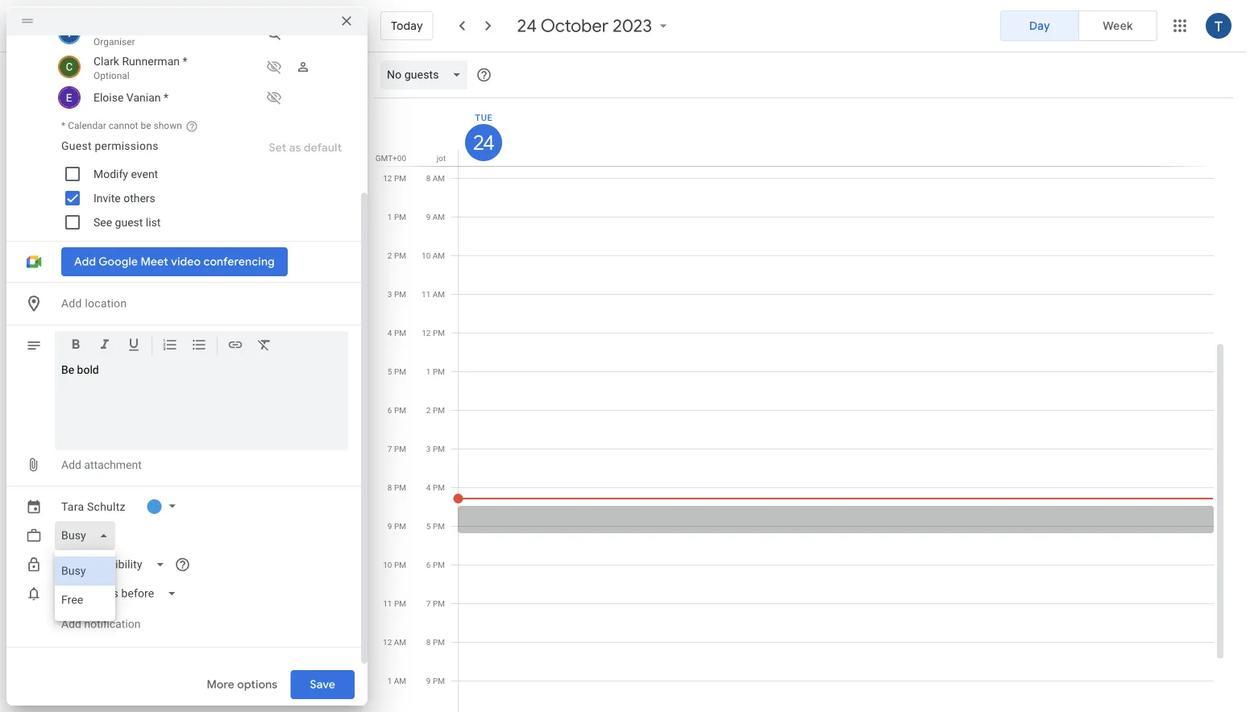 Task type: locate. For each thing, give the bounding box(es) containing it.
1 horizontal spatial 4
[[426, 483, 431, 493]]

1 vertical spatial 6 pm
[[426, 560, 445, 570]]

1 horizontal spatial 6 pm
[[426, 560, 445, 570]]

1 vertical spatial 2
[[426, 406, 431, 415]]

1 vertical spatial 9
[[388, 522, 392, 531]]

9 right 1 am
[[426, 677, 431, 686]]

1 vertical spatial *
[[164, 91, 169, 104]]

1 vertical spatial 9 pm
[[426, 677, 445, 686]]

11 pm
[[383, 599, 406, 609]]

1 add from the top
[[61, 297, 82, 310]]

gmt+00
[[376, 153, 406, 163]]

12 down "gmt+00"
[[383, 173, 392, 183]]

0 vertical spatial 12 pm
[[383, 173, 406, 183]]

underline image
[[126, 337, 142, 356]]

1 vertical spatial 11
[[383, 599, 392, 609]]

0 horizontal spatial 7 pm
[[388, 444, 406, 454]]

0 horizontal spatial 6
[[388, 406, 392, 415]]

jot
[[437, 153, 446, 163]]

shown
[[154, 120, 182, 131]]

1 horizontal spatial 1 pm
[[426, 367, 445, 377]]

8
[[426, 173, 431, 183], [388, 483, 392, 493], [426, 638, 431, 647]]

24
[[517, 15, 537, 37], [473, 130, 493, 155]]

1 horizontal spatial 7
[[426, 599, 431, 609]]

1 horizontal spatial 11
[[422, 289, 431, 299]]

am for 8 am
[[433, 173, 445, 183]]

add for add attachment
[[61, 459, 81, 472]]

0 vertical spatial 1
[[388, 212, 392, 222]]

10 for 10 pm
[[383, 560, 392, 570]]

8 pm up 10 pm
[[388, 483, 406, 493]]

1 vertical spatial 8 pm
[[426, 638, 445, 647]]

formatting options toolbar
[[55, 331, 348, 366]]

0 vertical spatial 12
[[383, 173, 392, 183]]

0 horizontal spatial 8 pm
[[388, 483, 406, 493]]

0 vertical spatial 4 pm
[[388, 328, 406, 338]]

10 for 10 am
[[422, 251, 431, 260]]

10 pm
[[383, 560, 406, 570]]

add
[[61, 297, 82, 310], [61, 459, 81, 472], [61, 618, 81, 631]]

0 vertical spatial 5 pm
[[388, 367, 406, 377]]

10 up 11 pm
[[383, 560, 392, 570]]

12 pm down 11 am
[[422, 328, 445, 338]]

am down 9 am
[[433, 251, 445, 260]]

pm
[[394, 173, 406, 183], [394, 212, 406, 222], [394, 251, 406, 260], [394, 289, 406, 299], [394, 328, 406, 338], [433, 328, 445, 338], [394, 367, 406, 377], [433, 367, 445, 377], [394, 406, 406, 415], [433, 406, 445, 415], [394, 444, 406, 454], [433, 444, 445, 454], [394, 483, 406, 493], [433, 483, 445, 493], [394, 522, 406, 531], [433, 522, 445, 531], [394, 560, 406, 570], [433, 560, 445, 570], [394, 599, 406, 609], [433, 599, 445, 609], [433, 638, 445, 647], [433, 677, 445, 686]]

Description text field
[[61, 364, 342, 444]]

9
[[426, 212, 431, 222], [388, 522, 392, 531], [426, 677, 431, 686]]

1 vertical spatial 5
[[426, 522, 431, 531]]

Week radio
[[1079, 10, 1158, 41]]

2 pm
[[388, 251, 406, 260], [426, 406, 445, 415]]

clark runnerman, optional tree item
[[55, 51, 348, 85]]

invite
[[94, 192, 121, 205]]

tuesday, 24 october, today element
[[465, 124, 502, 161]]

0 horizontal spatial 10
[[383, 560, 392, 570]]

1 vertical spatial 10
[[383, 560, 392, 570]]

2 vertical spatial 1
[[388, 677, 392, 686]]

8 am
[[426, 173, 445, 183]]

0 horizontal spatial 3 pm
[[388, 289, 406, 299]]

guest
[[115, 216, 143, 229]]

2023
[[613, 15, 653, 37]]

option
[[55, 557, 115, 586], [55, 586, 115, 615]]

11
[[422, 289, 431, 299], [383, 599, 392, 609]]

None field
[[381, 60, 475, 90], [55, 522, 122, 551], [55, 551, 178, 580], [55, 580, 190, 609], [381, 60, 475, 90], [55, 522, 122, 551], [55, 551, 178, 580], [55, 580, 190, 609]]

1 vertical spatial 4 pm
[[426, 483, 445, 493]]

0 horizontal spatial 4
[[388, 328, 392, 338]]

1 vertical spatial 6
[[426, 560, 431, 570]]

add attachment button
[[55, 451, 148, 480]]

1 vertical spatial 12 pm
[[422, 328, 445, 338]]

0 vertical spatial 11
[[422, 289, 431, 299]]

add for add location
[[61, 297, 82, 310]]

add location
[[61, 297, 127, 310]]

10
[[422, 251, 431, 260], [383, 560, 392, 570]]

0 horizontal spatial 5
[[388, 367, 392, 377]]

0 horizontal spatial 6 pm
[[388, 406, 406, 415]]

0 vertical spatial add
[[61, 297, 82, 310]]

am down 12 am
[[394, 677, 406, 686]]

clark
[[94, 54, 119, 68]]

0 vertical spatial 9 pm
[[388, 522, 406, 531]]

add left location
[[61, 297, 82, 310]]

1 horizontal spatial 2 pm
[[426, 406, 445, 415]]

0 vertical spatial 8 pm
[[388, 483, 406, 493]]

attachment
[[84, 459, 142, 472]]

12 pm down "gmt+00"
[[383, 173, 406, 183]]

1 vertical spatial add
[[61, 459, 81, 472]]

* calendar cannot be shown
[[61, 120, 182, 131]]

2 option from the top
[[55, 586, 115, 615]]

11 am
[[422, 289, 445, 299]]

1 pm
[[388, 212, 406, 222], [426, 367, 445, 377]]

0 horizontal spatial 7
[[388, 444, 392, 454]]

bold image
[[68, 337, 84, 356]]

3 add from the top
[[61, 618, 81, 631]]

optional
[[94, 70, 130, 81]]

0 horizontal spatial 9 pm
[[388, 522, 406, 531]]

24 down tue
[[473, 130, 493, 155]]

5
[[388, 367, 392, 377], [426, 522, 431, 531]]

12 down 11 pm
[[383, 638, 392, 647]]

0 vertical spatial 2 pm
[[388, 251, 406, 260]]

2 vertical spatial 12
[[383, 638, 392, 647]]

1 down 12 am
[[388, 677, 392, 686]]

1 horizontal spatial 6
[[426, 560, 431, 570]]

11 up 12 am
[[383, 599, 392, 609]]

12 pm
[[383, 173, 406, 183], [422, 328, 445, 338]]

0 vertical spatial 6
[[388, 406, 392, 415]]

1 horizontal spatial 12 pm
[[422, 328, 445, 338]]

* left calendar
[[61, 120, 65, 131]]

am down the 10 am
[[433, 289, 445, 299]]

3
[[388, 289, 392, 299], [426, 444, 431, 454]]

3 pm
[[388, 289, 406, 299], [426, 444, 445, 454]]

schultz
[[87, 500, 126, 514]]

8 up 9 am
[[426, 173, 431, 183]]

am up 1 am
[[394, 638, 406, 647]]

10 up 11 am
[[422, 251, 431, 260]]

modify event
[[94, 167, 158, 181]]

6
[[388, 406, 392, 415], [426, 560, 431, 570]]

am down 8 am
[[433, 212, 445, 222]]

0 vertical spatial 9
[[426, 212, 431, 222]]

add for add notification
[[61, 618, 81, 631]]

1
[[388, 212, 392, 222], [426, 367, 431, 377], [388, 677, 392, 686]]

2
[[388, 251, 392, 260], [426, 406, 431, 415]]

*
[[183, 54, 187, 68], [164, 91, 169, 104], [61, 120, 65, 131]]

12 down 11 am
[[422, 328, 431, 338]]

7 pm
[[388, 444, 406, 454], [426, 599, 445, 609]]

am for 9 am
[[433, 212, 445, 222]]

24 left october
[[517, 15, 537, 37]]

* right vanian
[[164, 91, 169, 104]]

0 horizontal spatial *
[[61, 120, 65, 131]]

add notification
[[61, 618, 141, 631]]

0 vertical spatial 10
[[422, 251, 431, 260]]

0 vertical spatial 8
[[426, 173, 431, 183]]

0 vertical spatial *
[[183, 54, 187, 68]]

4
[[388, 328, 392, 338], [426, 483, 431, 493]]

0 horizontal spatial 1 pm
[[388, 212, 406, 222]]

1 horizontal spatial 4 pm
[[426, 483, 445, 493]]

add left attachment
[[61, 459, 81, 472]]

0 vertical spatial 3 pm
[[388, 289, 406, 299]]

9 pm up 10 pm
[[388, 522, 406, 531]]

numbered list image
[[162, 337, 178, 356]]

0 vertical spatial 3
[[388, 289, 392, 299]]

group
[[55, 133, 348, 235]]

today button
[[381, 6, 434, 45]]

1 vertical spatial 3 pm
[[426, 444, 445, 454]]

0 horizontal spatial 5 pm
[[388, 367, 406, 377]]

1 vertical spatial 4
[[426, 483, 431, 493]]

9 pm
[[388, 522, 406, 531], [426, 677, 445, 686]]

be bold
[[61, 364, 99, 377]]

guest
[[61, 139, 92, 152]]

* down tara schultz, organiser tree item
[[183, 54, 187, 68]]

2 vertical spatial add
[[61, 618, 81, 631]]

add inside 'dropdown button'
[[61, 297, 82, 310]]

am down jot
[[433, 173, 445, 183]]

1 horizontal spatial *
[[164, 91, 169, 104]]

* inside eloise vanian tree item
[[164, 91, 169, 104]]

8 pm right 12 am
[[426, 638, 445, 647]]

1 vertical spatial 7
[[426, 599, 431, 609]]

see guest list
[[94, 216, 161, 229]]

bold
[[77, 364, 99, 377]]

8 right 12 am
[[426, 638, 431, 647]]

eloise vanian *
[[94, 91, 169, 104]]

1 horizontal spatial 3
[[426, 444, 431, 454]]

6 pm
[[388, 406, 406, 415], [426, 560, 445, 570]]

add inside button
[[61, 618, 81, 631]]

0 vertical spatial 2
[[388, 251, 392, 260]]

1 horizontal spatial 10
[[422, 251, 431, 260]]

day
[[1030, 19, 1051, 33]]

1 horizontal spatial 9 pm
[[426, 677, 445, 686]]

others
[[124, 192, 155, 205]]

2 add from the top
[[61, 459, 81, 472]]

1 down 11 am
[[426, 367, 431, 377]]

today
[[391, 19, 423, 33]]

11 down the 10 am
[[422, 289, 431, 299]]

9 pm right 1 am
[[426, 677, 445, 686]]

0 vertical spatial 7
[[388, 444, 392, 454]]

1 am
[[388, 677, 406, 686]]

am
[[433, 173, 445, 183], [433, 212, 445, 222], [433, 251, 445, 260], [433, 289, 445, 299], [394, 638, 406, 647], [394, 677, 406, 686]]

1 left 9 am
[[388, 212, 392, 222]]

1 vertical spatial 2 pm
[[426, 406, 445, 415]]

2 horizontal spatial *
[[183, 54, 187, 68]]

1 pm down 11 am
[[426, 367, 445, 377]]

1 horizontal spatial 24
[[517, 15, 537, 37]]

1 vertical spatial 1
[[426, 367, 431, 377]]

0 horizontal spatial 12 pm
[[383, 173, 406, 183]]

0 horizontal spatial 4 pm
[[388, 328, 406, 338]]

add left notification
[[61, 618, 81, 631]]

* inside clark runnerman * optional
[[183, 54, 187, 68]]

add inside 'button'
[[61, 459, 81, 472]]

1 pm left 9 am
[[388, 212, 406, 222]]

0 horizontal spatial 24
[[473, 130, 493, 155]]

1 horizontal spatial 3 pm
[[426, 444, 445, 454]]

italic image
[[97, 337, 113, 356]]

option group
[[1001, 10, 1158, 41]]

cannot
[[109, 120, 138, 131]]

5 pm
[[388, 367, 406, 377], [426, 522, 445, 531]]

1 horizontal spatial 8 pm
[[426, 638, 445, 647]]

list
[[146, 216, 161, 229]]

8 up 10 pm
[[388, 483, 392, 493]]

0 horizontal spatial 11
[[383, 599, 392, 609]]

1 horizontal spatial 7 pm
[[426, 599, 445, 609]]

tue 24
[[473, 112, 493, 155]]

Day radio
[[1001, 10, 1080, 41]]

9 up 10 pm
[[388, 522, 392, 531]]

1 horizontal spatial 5 pm
[[426, 522, 445, 531]]

1 vertical spatial 24
[[473, 130, 493, 155]]

4 pm
[[388, 328, 406, 338], [426, 483, 445, 493]]

9 up the 10 am
[[426, 212, 431, 222]]

8 pm
[[388, 483, 406, 493], [426, 638, 445, 647]]

12
[[383, 173, 392, 183], [422, 328, 431, 338], [383, 638, 392, 647]]

7
[[388, 444, 392, 454], [426, 599, 431, 609]]



Task type: describe. For each thing, give the bounding box(es) containing it.
24 column header
[[458, 98, 1214, 166]]

11 for 11 am
[[422, 289, 431, 299]]

0 vertical spatial 24
[[517, 15, 537, 37]]

24 inside tue 24
[[473, 130, 493, 155]]

show schedule of clark runnerman image
[[261, 54, 287, 80]]

guests invited to this event. tree
[[55, 17, 348, 110]]

add attachment
[[61, 459, 142, 472]]

1 vertical spatial 5 pm
[[426, 522, 445, 531]]

organiser
[[94, 36, 135, 48]]

12 am
[[383, 638, 406, 647]]

24 grid
[[374, 98, 1227, 713]]

october
[[541, 15, 609, 37]]

availability list box
[[55, 551, 115, 622]]

2 vertical spatial *
[[61, 120, 65, 131]]

bulleted list image
[[191, 337, 207, 356]]

1 vertical spatial 1 pm
[[426, 367, 445, 377]]

0 vertical spatial 6 pm
[[388, 406, 406, 415]]

modify
[[94, 167, 128, 181]]

calendar
[[68, 120, 106, 131]]

0 horizontal spatial 3
[[388, 289, 392, 299]]

guest permissions
[[61, 139, 159, 152]]

2 vertical spatial 9
[[426, 677, 431, 686]]

add notification button
[[55, 606, 147, 644]]

24 october 2023
[[517, 15, 653, 37]]

1 option from the top
[[55, 557, 115, 586]]

24 october 2023 button
[[511, 15, 678, 37]]

be
[[61, 364, 74, 377]]

option group containing day
[[1001, 10, 1158, 41]]

eloise
[[94, 91, 124, 104]]

* for clark runnerman * optional
[[183, 54, 187, 68]]

1 vertical spatial 8
[[388, 483, 392, 493]]

tara schultz
[[61, 500, 126, 514]]

0 vertical spatial 7 pm
[[388, 444, 406, 454]]

see
[[94, 216, 112, 229]]

am for 1 am
[[394, 677, 406, 686]]

tue
[[475, 112, 493, 123]]

remove formatting image
[[256, 337, 273, 356]]

invite others
[[94, 192, 155, 205]]

1 horizontal spatial 2
[[426, 406, 431, 415]]

vanian
[[126, 91, 161, 104]]

0 vertical spatial 1 pm
[[388, 212, 406, 222]]

am for 11 am
[[433, 289, 445, 299]]

11 for 11 pm
[[383, 599, 392, 609]]

9 am
[[426, 212, 445, 222]]

1 vertical spatial 3
[[426, 444, 431, 454]]

eloise vanian tree item
[[55, 85, 348, 110]]

1 vertical spatial 12
[[422, 328, 431, 338]]

0 horizontal spatial 2 pm
[[388, 251, 406, 260]]

tara
[[61, 500, 84, 514]]

2 vertical spatial 8
[[426, 638, 431, 647]]

clark runnerman * optional
[[94, 54, 187, 81]]

* for eloise vanian *
[[164, 91, 169, 104]]

week
[[1103, 19, 1133, 33]]

am for 12 am
[[394, 638, 406, 647]]

event
[[131, 167, 158, 181]]

1 vertical spatial 7 pm
[[426, 599, 445, 609]]

0 horizontal spatial 2
[[388, 251, 392, 260]]

location
[[85, 297, 127, 310]]

permissions
[[95, 139, 159, 152]]

notification
[[84, 618, 141, 631]]

group containing guest permissions
[[55, 133, 348, 235]]

tara schultz, organiser tree item
[[55, 17, 348, 51]]

0 vertical spatial 4
[[388, 328, 392, 338]]

runnerman
[[122, 54, 180, 68]]

10 am
[[422, 251, 445, 260]]

show schedule of eloise vanian image
[[261, 85, 287, 110]]

1 horizontal spatial 5
[[426, 522, 431, 531]]

am for 10 am
[[433, 251, 445, 260]]

insert link image
[[227, 337, 244, 356]]

add location button
[[55, 289, 348, 319]]

be
[[141, 120, 151, 131]]

0 vertical spatial 5
[[388, 367, 392, 377]]



Task type: vqa. For each thing, say whether or not it's contained in the screenshot.
Start Date text box
no



